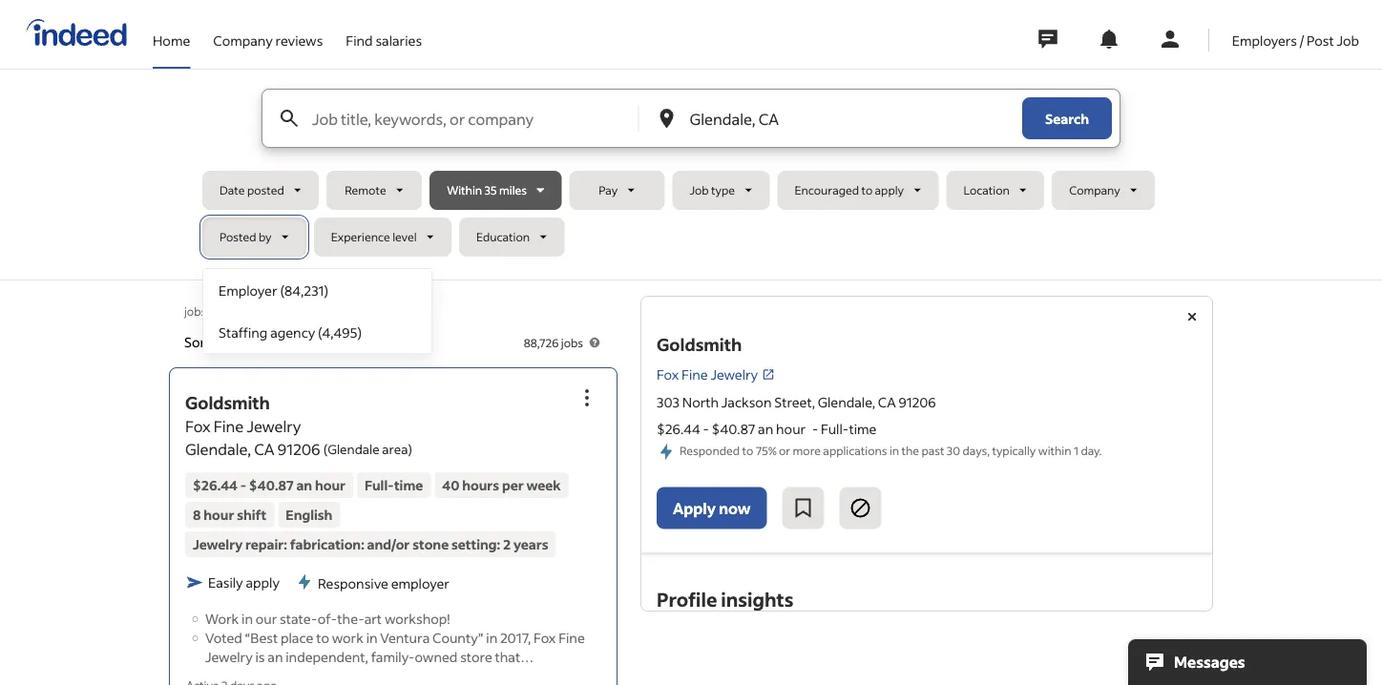 Task type: locate. For each thing, give the bounding box(es) containing it.
1 horizontal spatial $40.87
[[712, 421, 756, 438]]

1 horizontal spatial apply
[[875, 183, 904, 198]]

2 horizontal spatial to
[[862, 183, 873, 198]]

0 horizontal spatial 91206
[[278, 440, 320, 459]]

jobs left help icon
[[561, 335, 583, 350]]

- up more
[[813, 421, 818, 438]]

2 horizontal spatial fine
[[682, 366, 708, 383]]

encouraged
[[795, 183, 859, 198]]

2 horizontal spatial hour
[[776, 421, 806, 438]]

to left 75%
[[742, 443, 754, 458]]

in down the art
[[366, 629, 378, 646]]

company inside 'popup button'
[[1070, 183, 1121, 198]]

home
[[153, 32, 190, 49]]

1 horizontal spatial fox
[[534, 629, 556, 646]]

ca for 303
[[878, 394, 896, 411]]

family-
[[371, 648, 415, 665]]

$40.87 up 'shift'
[[249, 477, 294, 494]]

fox inside goldsmith fox fine jewelry glendale, ca 91206 ( glendale area )
[[185, 417, 211, 436]]

glendale, for goldsmith
[[185, 440, 251, 459]]

2 vertical spatial hour
[[204, 506, 234, 524]]

glendale, down employer at the left of the page
[[221, 304, 270, 318]]

1 vertical spatial hour
[[315, 477, 346, 494]]

miles
[[499, 183, 527, 198]]

employer (84,231) link
[[203, 269, 432, 311]]

1 vertical spatial jobs
[[561, 335, 583, 350]]

0 vertical spatial $40.87
[[712, 421, 756, 438]]

jackson
[[722, 394, 772, 411]]

hour right 8
[[204, 506, 234, 524]]

fine right the 2017,
[[559, 629, 585, 646]]

by
[[259, 230, 272, 244]]

1 horizontal spatial jobs
[[561, 335, 583, 350]]

$26.44 down the 303
[[657, 421, 700, 438]]

1 vertical spatial glendale,
[[818, 394, 876, 411]]

agency
[[270, 324, 315, 341]]

1 vertical spatial ca
[[878, 394, 896, 411]]

0 horizontal spatial to
[[316, 629, 329, 646]]

job left type
[[690, 183, 709, 198]]

0 vertical spatial 91206
[[899, 394, 936, 411]]

insights
[[721, 587, 794, 612]]

stone
[[413, 536, 449, 553]]

jewelry inside goldsmith fox fine jewelry glendale, ca 91206 ( glendale area )
[[247, 417, 301, 436]]

91206 left (
[[278, 440, 320, 459]]

to inside work in our state-of-the-art workshop! voted "best place to work in ventura county" in 2017, fox fine jewelry is an independent, family-owned store that…
[[316, 629, 329, 646]]

0 vertical spatial an
[[758, 421, 774, 438]]

goldsmith for goldsmith fox fine jewelry glendale, ca 91206 ( glendale area )
[[185, 392, 270, 414]]

35
[[485, 183, 497, 198]]

now
[[719, 499, 751, 518]]

glendale, up applications
[[818, 394, 876, 411]]

1 vertical spatial an
[[296, 477, 312, 494]]

2 vertical spatial an
[[268, 648, 283, 665]]

91206 for goldsmith
[[278, 440, 320, 459]]

job right post
[[1337, 32, 1360, 49]]

sort by: relevance - date
[[184, 333, 337, 350]]

responded
[[680, 443, 740, 458]]

none search field containing search
[[202, 89, 1180, 354]]

$26.44 - $40.87 an hour - full-time
[[657, 421, 877, 438]]

apply up our
[[246, 574, 280, 591]]

$40.87 down jackson
[[712, 421, 756, 438]]

$26.44 up 8 hour shift
[[193, 477, 238, 494]]

fox down goldsmith 'button'
[[185, 417, 211, 436]]

glendale, for 303
[[818, 394, 876, 411]]

an inside work in our state-of-the-art workshop! voted "best place to work in ventura county" in 2017, fox fine jewelry is an independent, family-owned store that…
[[268, 648, 283, 665]]

- up 'shift'
[[240, 477, 246, 494]]

job
[[1337, 32, 1360, 49], [690, 183, 709, 198]]

day.
[[1081, 443, 1102, 458]]

fine up north
[[682, 366, 708, 383]]

save this job image
[[792, 497, 815, 520]]

voted
[[205, 629, 242, 646]]

applications
[[823, 443, 887, 458]]

company reviews link
[[213, 0, 323, 65]]

employer
[[391, 575, 450, 592]]

1 horizontal spatial fine
[[559, 629, 585, 646]]

that…
[[495, 648, 534, 665]]

0 vertical spatial goldsmith
[[657, 334, 742, 356]]

0 horizontal spatial job
[[690, 183, 709, 198]]

1
[[1074, 443, 1079, 458]]

menu
[[202, 268, 433, 354]]

county"
[[433, 629, 484, 646]]

$40.87 for $26.44 - $40.87 an hour
[[249, 477, 294, 494]]

2017,
[[500, 629, 531, 646]]

- left date link in the left of the page
[[300, 333, 306, 350]]

0 vertical spatial apply
[[875, 183, 904, 198]]

0 vertical spatial to
[[862, 183, 873, 198]]

hour down (
[[315, 477, 346, 494]]

0 vertical spatial hour
[[776, 421, 806, 438]]

(
[[323, 441, 328, 458]]

fox up the 303
[[657, 366, 679, 383]]

company left reviews
[[213, 32, 273, 49]]

responsive
[[318, 575, 388, 592]]

ca
[[272, 304, 288, 318], [878, 394, 896, 411], [254, 440, 275, 459]]

menu containing employer (84,231)
[[202, 268, 433, 354]]

1 vertical spatial job
[[690, 183, 709, 198]]

within
[[1039, 443, 1072, 458]]

-
[[300, 333, 306, 350], [703, 421, 709, 438], [813, 421, 818, 438], [240, 477, 246, 494]]

in left the 2017,
[[486, 629, 498, 646]]

jobs up the sort
[[184, 304, 206, 318]]

goldsmith inside goldsmith fox fine jewelry glendale, ca 91206 ( glendale area )
[[185, 392, 270, 414]]

time up applications
[[849, 421, 877, 438]]

jewelry up jackson
[[711, 366, 758, 383]]

job type
[[690, 183, 735, 198]]

ca up $26.44 - $40.87 an hour
[[254, 440, 275, 459]]

$40.87
[[712, 421, 756, 438], [249, 477, 294, 494]]

jewelry down goldsmith 'button'
[[247, 417, 301, 436]]

jewelry down voted
[[205, 648, 253, 665]]

in up by:
[[209, 304, 218, 318]]

2 vertical spatial to
[[316, 629, 329, 646]]

remote
[[345, 183, 386, 198]]

search
[[1046, 110, 1089, 127]]

goldsmith button
[[185, 392, 270, 414]]

0 vertical spatial fine
[[682, 366, 708, 383]]

0 horizontal spatial $26.44
[[193, 477, 238, 494]]

glendale
[[328, 441, 380, 458]]

8 hour shift
[[193, 506, 267, 524]]

88,726 jobs
[[524, 335, 583, 350]]

notifications unread count 0 image
[[1098, 28, 1121, 51]]

0 horizontal spatial an
[[268, 648, 283, 665]]

2 vertical spatial fox
[[534, 629, 556, 646]]

2 horizontal spatial an
[[758, 421, 774, 438]]

- up responded at the bottom
[[703, 421, 709, 438]]

company down search
[[1070, 183, 1121, 198]]

fine inside work in our state-of-the-art workshop! voted "best place to work in ventura county" in 2017, fox fine jewelry is an independent, family-owned store that…
[[559, 629, 585, 646]]

full-time
[[365, 477, 423, 494]]

1 horizontal spatial $26.44
[[657, 421, 700, 438]]

an up english on the bottom
[[296, 477, 312, 494]]

date link
[[309, 333, 337, 350]]

1 horizontal spatial an
[[296, 477, 312, 494]]

0 horizontal spatial company
[[213, 32, 273, 49]]

0 horizontal spatial goldsmith
[[185, 392, 270, 414]]

employers / post job
[[1232, 32, 1360, 49]]

full- down area
[[365, 477, 394, 494]]

to
[[862, 183, 873, 198], [742, 443, 754, 458], [316, 629, 329, 646]]

fine down goldsmith 'button'
[[214, 417, 244, 436]]

job inside dropdown button
[[690, 183, 709, 198]]

company
[[213, 32, 273, 49], [1070, 183, 1121, 198]]

an for $26.44 - $40.87 an hour
[[296, 477, 312, 494]]

ca up 'responded to 75% or more applications in the past 30 days, typically within 1 day.'
[[878, 394, 896, 411]]

1 horizontal spatial hour
[[315, 477, 346, 494]]

posted
[[220, 230, 256, 244]]

1 vertical spatial goldsmith
[[185, 392, 270, 414]]

1 horizontal spatial time
[[849, 421, 877, 438]]

fox right the 2017,
[[534, 629, 556, 646]]

1 horizontal spatial to
[[742, 443, 754, 458]]

2 vertical spatial fine
[[559, 629, 585, 646]]

ca for goldsmith
[[254, 440, 275, 459]]

time down the ')'
[[394, 477, 423, 494]]

in left the
[[890, 443, 900, 458]]

education button
[[459, 218, 565, 257]]

experience level
[[331, 230, 417, 244]]

glendale,
[[221, 304, 270, 318], [818, 394, 876, 411], [185, 440, 251, 459]]

messages
[[1174, 653, 1246, 672]]

glendale, down goldsmith 'button'
[[185, 440, 251, 459]]

ca inside goldsmith fox fine jewelry glendale, ca 91206 ( glendale area )
[[254, 440, 275, 459]]

messages button
[[1129, 640, 1367, 686]]

1 horizontal spatial full-
[[821, 421, 849, 438]]

full- up applications
[[821, 421, 849, 438]]

2 vertical spatial glendale,
[[185, 440, 251, 459]]

0 horizontal spatial time
[[394, 477, 423, 494]]

1 vertical spatial company
[[1070, 183, 1121, 198]]

relevance
[[235, 333, 297, 350]]

0 vertical spatial $26.44
[[657, 421, 700, 438]]

1 vertical spatial $40.87
[[249, 477, 294, 494]]

91206
[[899, 394, 936, 411], [278, 440, 320, 459]]

0 vertical spatial time
[[849, 421, 877, 438]]

0 vertical spatial company
[[213, 32, 273, 49]]

glendale, inside goldsmith fox fine jewelry glendale, ca 91206 ( glendale area )
[[185, 440, 251, 459]]

1 vertical spatial fine
[[214, 417, 244, 436]]

goldsmith down by:
[[185, 392, 270, 414]]

help icon image
[[587, 335, 602, 350]]

40 hours per week
[[442, 477, 561, 494]]

1 vertical spatial fox
[[185, 417, 211, 436]]

1 horizontal spatial company
[[1070, 183, 1121, 198]]

jobs
[[184, 304, 206, 318], [561, 335, 583, 350]]

responsive employer
[[318, 575, 450, 592]]

pay button
[[569, 171, 665, 210]]

0 horizontal spatial fine
[[214, 417, 244, 436]]

encouraged to apply button
[[778, 171, 939, 210]]

2 vertical spatial ca
[[254, 440, 275, 459]]

not interested image
[[849, 497, 872, 520]]

encouraged to apply
[[795, 183, 904, 198]]

ca down the employer (84,231) at the left top
[[272, 304, 288, 318]]

apply
[[673, 499, 716, 518]]

profile
[[657, 587, 717, 612]]

apply now button
[[657, 488, 767, 530]]

1 vertical spatial to
[[742, 443, 754, 458]]

goldsmith up the fox fine jewelry
[[657, 334, 742, 356]]

an right is
[[268, 648, 283, 665]]

1 horizontal spatial 91206
[[899, 394, 936, 411]]

search: Job title, keywords, or company text field
[[308, 90, 637, 147]]

jewelry down 8 hour shift
[[193, 536, 243, 553]]

0 vertical spatial fox
[[657, 366, 679, 383]]

more
[[793, 443, 821, 458]]

0 horizontal spatial hour
[[204, 506, 234, 524]]

apply right 'encouraged'
[[875, 183, 904, 198]]

to inside dropdown button
[[862, 183, 873, 198]]

0 horizontal spatial full-
[[365, 477, 394, 494]]

jewelry inside work in our state-of-the-art workshop! voted "best place to work in ventura county" in 2017, fox fine jewelry is an independent, family-owned store that…
[[205, 648, 253, 665]]

hour up or
[[776, 421, 806, 438]]

to right 'encouraged'
[[862, 183, 873, 198]]

1 vertical spatial 91206
[[278, 440, 320, 459]]

None search field
[[202, 89, 1180, 354]]

to for 75%
[[742, 443, 754, 458]]

1 horizontal spatial goldsmith
[[657, 334, 742, 356]]

1 vertical spatial $26.44
[[193, 477, 238, 494]]

1 horizontal spatial job
[[1337, 32, 1360, 49]]

to up independent,
[[316, 629, 329, 646]]

an up 75%
[[758, 421, 774, 438]]

fabrication:
[[290, 536, 365, 553]]

1 vertical spatial apply
[[246, 574, 280, 591]]

or
[[779, 443, 791, 458]]

0 horizontal spatial jobs
[[184, 304, 206, 318]]

jewelry
[[711, 366, 758, 383], [247, 417, 301, 436], [193, 536, 243, 553], [205, 648, 253, 665]]

time
[[849, 421, 877, 438], [394, 477, 423, 494]]

91206 inside goldsmith fox fine jewelry glendale, ca 91206 ( glendale area )
[[278, 440, 320, 459]]

0 horizontal spatial $40.87
[[249, 477, 294, 494]]

91206 up the
[[899, 394, 936, 411]]

0 horizontal spatial fox
[[185, 417, 211, 436]]

0 vertical spatial job
[[1337, 32, 1360, 49]]



Task type: vqa. For each thing, say whether or not it's contained in the screenshot.
Clear location input icon
no



Task type: describe. For each thing, give the bounding box(es) containing it.
posted by
[[220, 230, 272, 244]]

week
[[527, 477, 561, 494]]

salaries
[[376, 32, 422, 49]]

responded to 75% or more applications in the past 30 days, typically within 1 day.
[[680, 443, 1102, 458]]

messages unread count 0 image
[[1036, 20, 1061, 58]]

303 north jackson street, glendale, ca 91206
[[657, 394, 936, 411]]

fine inside goldsmith fox fine jewelry glendale, ca 91206 ( glendale area )
[[214, 417, 244, 436]]

owned
[[415, 648, 458, 665]]

work in our state-of-the-art workshop! voted "best place to work in ventura county" in 2017, fox fine jewelry is an independent, family-owned store that…
[[205, 610, 585, 665]]

$26.44 for $26.44 - $40.87 an hour - full-time
[[657, 421, 700, 438]]

)
[[408, 441, 412, 458]]

fox fine jewelry link
[[657, 365, 775, 385]]

within 35 miles
[[447, 183, 527, 198]]

north
[[682, 394, 719, 411]]

1 vertical spatial time
[[394, 477, 423, 494]]

fox inside work in our state-of-the-art workshop! voted "best place to work in ventura county" in 2017, fox fine jewelry is an independent, family-owned store that…
[[534, 629, 556, 646]]

art
[[364, 610, 382, 627]]

employers / post job link
[[1232, 0, 1360, 65]]

remote button
[[327, 171, 422, 210]]

date
[[309, 333, 337, 350]]

in left our
[[242, 610, 253, 627]]

repair:
[[245, 536, 287, 553]]

ventura
[[380, 629, 430, 646]]

home link
[[153, 0, 190, 65]]

"best
[[245, 629, 278, 646]]

company for company reviews
[[213, 32, 273, 49]]

setting:
[[452, 536, 500, 553]]

location button
[[947, 171, 1045, 210]]

type
[[711, 183, 735, 198]]

job type button
[[673, 171, 770, 210]]

is
[[255, 648, 265, 665]]

30
[[947, 443, 961, 458]]

company for company
[[1070, 183, 1121, 198]]

staffing agency (4,495) link
[[203, 311, 432, 353]]

staffing agency (4,495)
[[219, 324, 362, 341]]

within
[[447, 183, 482, 198]]

apply inside dropdown button
[[875, 183, 904, 198]]

jewelry repair: fabrication: and/or stone setting: 2 years
[[193, 536, 549, 553]]

to for apply
[[862, 183, 873, 198]]

education
[[476, 230, 530, 244]]

303
[[657, 394, 680, 411]]

goldsmith fox fine jewelry glendale, ca 91206 ( glendale area )
[[185, 392, 412, 459]]

$40.87 for $26.44 - $40.87 an hour - full-time
[[712, 421, 756, 438]]

$26.44 - $40.87 an hour
[[193, 477, 346, 494]]

typically
[[992, 443, 1036, 458]]

pay
[[599, 183, 618, 198]]

0 horizontal spatial apply
[[246, 574, 280, 591]]

company button
[[1052, 171, 1155, 210]]

staffing
[[219, 324, 268, 341]]

close job details image
[[1181, 306, 1204, 328]]

sort
[[184, 333, 210, 350]]

date posted
[[220, 183, 284, 198]]

employer
[[219, 282, 277, 299]]

0 vertical spatial glendale,
[[221, 304, 270, 318]]

date posted button
[[202, 171, 319, 210]]

easily apply
[[208, 574, 280, 591]]

(84,231)
[[280, 282, 329, 299]]

employers
[[1232, 32, 1298, 49]]

$26.44 for $26.44 - $40.87 an hour
[[193, 477, 238, 494]]

workshop!
[[385, 610, 450, 627]]

years
[[514, 536, 549, 553]]

days,
[[963, 443, 990, 458]]

hour for $26.44 - $40.87 an hour - full-time
[[776, 421, 806, 438]]

job actions menu is collapsed image
[[576, 387, 599, 409]]

0 vertical spatial jobs
[[184, 304, 206, 318]]

40
[[442, 477, 460, 494]]

company reviews
[[213, 32, 323, 49]]

work
[[332, 629, 364, 646]]

place
[[281, 629, 313, 646]]

location
[[964, 183, 1010, 198]]

per
[[502, 477, 524, 494]]

state-
[[280, 610, 318, 627]]

reviews
[[276, 32, 323, 49]]

8
[[193, 506, 201, 524]]

hour for $26.44 - $40.87 an hour
[[315, 477, 346, 494]]

1 vertical spatial full-
[[365, 477, 394, 494]]

posted by button
[[202, 218, 306, 257]]

within 35 miles button
[[430, 171, 562, 210]]

/
[[1300, 32, 1305, 49]]

shift
[[237, 506, 267, 524]]

2 horizontal spatial fox
[[657, 366, 679, 383]]

Edit location text field
[[686, 90, 984, 147]]

past
[[922, 443, 945, 458]]

date
[[220, 183, 245, 198]]

hours
[[462, 477, 499, 494]]

0 vertical spatial full-
[[821, 421, 849, 438]]

by:
[[213, 333, 231, 350]]

0 vertical spatial ca
[[272, 304, 288, 318]]

employer (84,231)
[[219, 282, 329, 299]]

of-
[[318, 610, 337, 627]]

account image
[[1159, 28, 1182, 51]]

an for $26.44 - $40.87 an hour - full-time
[[758, 421, 774, 438]]

our
[[256, 610, 277, 627]]

find
[[346, 32, 373, 49]]

the-
[[337, 610, 364, 627]]

experience
[[331, 230, 390, 244]]

posted
[[247, 183, 284, 198]]

2
[[503, 536, 511, 553]]

goldsmith for goldsmith
[[657, 334, 742, 356]]

fox fine jewelry
[[657, 366, 758, 383]]

work
[[205, 610, 239, 627]]

street,
[[775, 394, 815, 411]]

91206 for 303
[[899, 394, 936, 411]]



